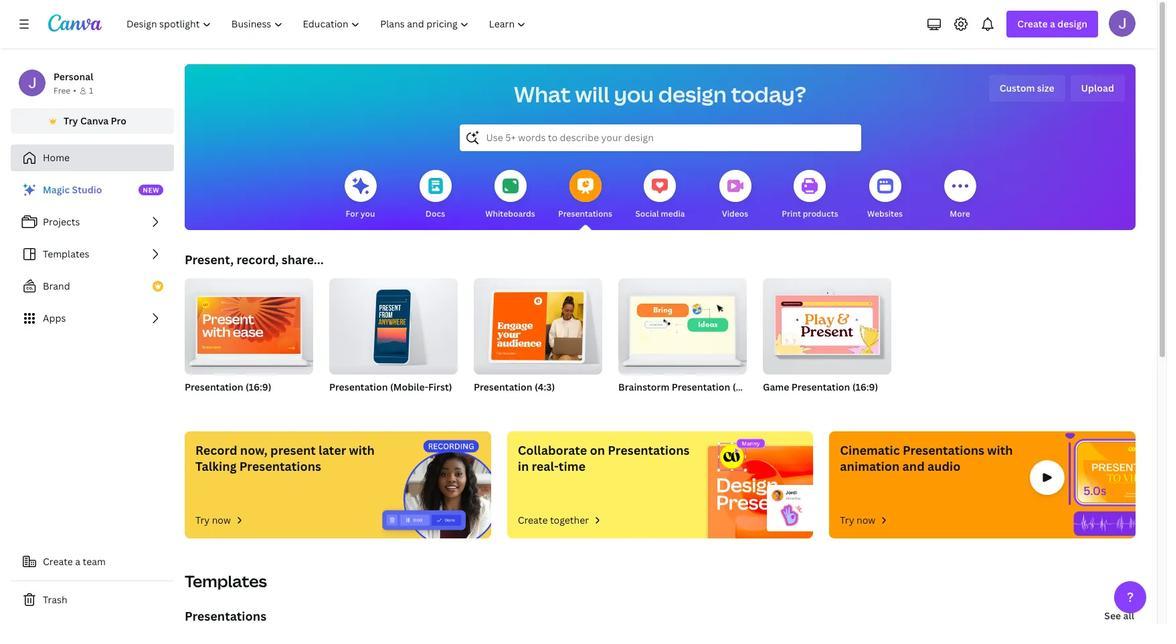 Task type: locate. For each thing, give the bounding box(es) containing it.
0 vertical spatial you
[[614, 80, 654, 108]]

more
[[950, 208, 970, 220]]

presentations inside cinematic presentations with animation and audio
[[903, 442, 985, 458]]

you right will
[[614, 80, 654, 108]]

×
[[352, 398, 355, 410], [640, 398, 643, 410]]

personal
[[54, 70, 93, 83]]

2 1080 from the left
[[645, 398, 666, 410]]

0 horizontal spatial (16:9)
[[246, 381, 271, 394]]

a inside dropdown button
[[1050, 17, 1055, 30]]

design left jacob simon 'icon' in the top right of the page
[[1058, 17, 1088, 30]]

1920 inside presentation (mobile-first) 1080 × 1920 px
[[357, 398, 376, 410]]

what
[[514, 80, 571, 108]]

1 horizontal spatial create
[[518, 514, 548, 527]]

websites button
[[867, 161, 903, 230]]

1 vertical spatial create
[[518, 514, 548, 527]]

1 horizontal spatial ×
[[640, 398, 643, 410]]

1 vertical spatial templates
[[185, 570, 267, 592]]

2 (16:9) from the left
[[733, 381, 759, 394]]

0 horizontal spatial try now
[[195, 514, 231, 527]]

design up search search field
[[658, 80, 727, 108]]

3 group from the left
[[474, 273, 602, 375]]

a for team
[[75, 556, 80, 568]]

home
[[43, 151, 70, 164]]

try inside "button"
[[64, 114, 78, 127]]

5 group from the left
[[763, 273, 891, 375]]

brand
[[43, 280, 70, 292]]

1 horizontal spatial px
[[668, 398, 677, 410]]

record now, present later with talking presentations
[[195, 442, 375, 475]]

0 horizontal spatial create
[[43, 556, 73, 568]]

2 × from the left
[[640, 398, 643, 410]]

try left "canva" at the left top of the page
[[64, 114, 78, 127]]

0 horizontal spatial try
[[64, 114, 78, 127]]

1 now from the left
[[212, 514, 231, 527]]

1 horizontal spatial (16:9)
[[733, 381, 759, 394]]

0 horizontal spatial with
[[349, 442, 375, 458]]

0 vertical spatial design
[[1058, 17, 1088, 30]]

list
[[11, 177, 174, 332]]

px
[[378, 398, 388, 410], [668, 398, 677, 410]]

2 presentation from the left
[[329, 381, 388, 394]]

print products button
[[782, 161, 838, 230]]

(16:9) inside brainstorm presentation (16:9) 1920 × 1080 px
[[733, 381, 759, 394]]

presentation inside brainstorm presentation (16:9) 1920 × 1080 px
[[672, 381, 730, 394]]

0 horizontal spatial 1080
[[329, 398, 350, 410]]

4 group from the left
[[618, 273, 747, 375]]

0 horizontal spatial 1920
[[357, 398, 376, 410]]

try for cinematic presentations with animation and audio
[[840, 514, 854, 527]]

1 try now from the left
[[195, 514, 231, 527]]

0 horizontal spatial px
[[378, 398, 388, 410]]

None search field
[[459, 124, 861, 151]]

a inside button
[[75, 556, 80, 568]]

1 horizontal spatial 1920
[[618, 398, 638, 410]]

with right later
[[349, 442, 375, 458]]

create a team
[[43, 556, 106, 568]]

(16:9) up cinematic
[[852, 381, 878, 394]]

1 vertical spatial a
[[75, 556, 80, 568]]

× inside presentation (mobile-first) 1080 × 1920 px
[[352, 398, 355, 410]]

and
[[903, 458, 925, 475]]

1080
[[329, 398, 350, 410], [645, 398, 666, 410]]

2 with from the left
[[987, 442, 1013, 458]]

brainstorm presentation (16:9) group
[[618, 273, 759, 411]]

videos button
[[719, 161, 751, 230]]

px inside presentation (mobile-first) 1080 × 1920 px
[[378, 398, 388, 410]]

3 (16:9) from the left
[[852, 381, 878, 394]]

try down "talking"
[[195, 514, 210, 527]]

presentations button
[[558, 161, 612, 230]]

audio
[[928, 458, 961, 475]]

collaborate on presentations in real-time
[[518, 442, 690, 475]]

now down "talking"
[[212, 514, 231, 527]]

create left the together
[[518, 514, 548, 527]]

in
[[518, 458, 529, 475]]

design inside dropdown button
[[1058, 17, 1088, 30]]

together
[[550, 514, 589, 527]]

0 horizontal spatial templates
[[43, 248, 89, 260]]

a up size
[[1050, 17, 1055, 30]]

all
[[1123, 610, 1134, 622]]

create inside button
[[43, 556, 73, 568]]

5 presentation from the left
[[792, 381, 850, 394]]

(16:9) for game presentation (16:9)
[[852, 381, 878, 394]]

0 vertical spatial create
[[1018, 17, 1048, 30]]

1080 down brainstorm
[[645, 398, 666, 410]]

0 horizontal spatial a
[[75, 556, 80, 568]]

0 horizontal spatial ×
[[352, 398, 355, 410]]

you right for
[[361, 208, 375, 220]]

presentation inside presentation (mobile-first) 1080 × 1920 px
[[329, 381, 388, 394]]

group for presentation (mobile-first)
[[329, 273, 458, 375]]

0 horizontal spatial design
[[658, 80, 727, 108]]

with right audio
[[987, 442, 1013, 458]]

2 try now from the left
[[840, 514, 876, 527]]

1 horizontal spatial try
[[195, 514, 210, 527]]

a left team
[[75, 556, 80, 568]]

1 horizontal spatial with
[[987, 442, 1013, 458]]

create together
[[518, 514, 589, 527]]

now for record now, present later with talking presentations
[[212, 514, 231, 527]]

now down 'animation'
[[857, 514, 876, 527]]

× inside brainstorm presentation (16:9) 1920 × 1080 px
[[640, 398, 643, 410]]

for you
[[346, 208, 375, 220]]

0 vertical spatial a
[[1050, 17, 1055, 30]]

× for presentation
[[352, 398, 355, 410]]

1 vertical spatial you
[[361, 208, 375, 220]]

magic
[[43, 183, 70, 196]]

videos
[[722, 208, 748, 220]]

create for create together
[[518, 514, 548, 527]]

group for game presentation (16:9)
[[763, 273, 891, 375]]

docs
[[426, 208, 445, 220]]

a for design
[[1050, 17, 1055, 30]]

presentation for presentation (mobile-first) 1080 × 1920 px
[[329, 381, 388, 394]]

collaborate
[[518, 442, 587, 458]]

create inside dropdown button
[[1018, 17, 1048, 30]]

try now down 'animation'
[[840, 514, 876, 527]]

pro
[[111, 114, 126, 127]]

presentation right brainstorm
[[672, 381, 730, 394]]

(16:9) up the now,
[[246, 381, 271, 394]]

for you button
[[344, 161, 376, 230]]

2 horizontal spatial try
[[840, 514, 854, 527]]

whiteboards
[[485, 208, 535, 220]]

3 presentation from the left
[[474, 381, 532, 394]]

presentation right game at the bottom right of the page
[[792, 381, 850, 394]]

you
[[614, 80, 654, 108], [361, 208, 375, 220]]

0 horizontal spatial you
[[361, 208, 375, 220]]

1 1920 from the left
[[357, 398, 376, 410]]

presentation inside group
[[474, 381, 532, 394]]

group inside brainstorm presentation (16:9) group
[[618, 273, 747, 375]]

will
[[575, 80, 610, 108]]

2 group from the left
[[329, 273, 458, 375]]

1
[[89, 85, 93, 96]]

try canva pro
[[64, 114, 126, 127]]

1 × from the left
[[352, 398, 355, 410]]

create
[[1018, 17, 1048, 30], [518, 514, 548, 527], [43, 556, 73, 568]]

presentation up record
[[185, 381, 243, 394]]

try now for cinematic presentations with animation and audio
[[840, 514, 876, 527]]

1080 up later
[[329, 398, 350, 410]]

real-
[[532, 458, 559, 475]]

time
[[559, 458, 586, 475]]

2 horizontal spatial create
[[1018, 17, 1048, 30]]

presentation left (4:3) on the bottom left of page
[[474, 381, 532, 394]]

with
[[349, 442, 375, 458], [987, 442, 1013, 458]]

try
[[64, 114, 78, 127], [195, 514, 210, 527], [840, 514, 854, 527]]

talking
[[195, 458, 237, 475]]

2 px from the left
[[668, 398, 677, 410]]

1 px from the left
[[378, 398, 388, 410]]

1 with from the left
[[349, 442, 375, 458]]

Search search field
[[486, 125, 834, 151]]

2 horizontal spatial (16:9)
[[852, 381, 878, 394]]

1 horizontal spatial design
[[1058, 17, 1088, 30]]

present
[[270, 442, 316, 458]]

group for brainstorm presentation (16:9)
[[618, 273, 747, 375]]

try down 'animation'
[[840, 514, 854, 527]]

create left team
[[43, 556, 73, 568]]

free •
[[54, 85, 76, 96]]

1 horizontal spatial 1080
[[645, 398, 666, 410]]

see all link
[[1103, 603, 1136, 624]]

2 1920 from the left
[[618, 398, 638, 410]]

1 horizontal spatial templates
[[185, 570, 267, 592]]

1 presentation from the left
[[185, 381, 243, 394]]

free
[[54, 85, 70, 96]]

× for brainstorm
[[640, 398, 643, 410]]

0 horizontal spatial now
[[212, 514, 231, 527]]

media
[[661, 208, 685, 220]]

upload
[[1081, 82, 1114, 94]]

custom size
[[1000, 82, 1054, 94]]

design
[[1058, 17, 1088, 30], [658, 80, 727, 108]]

(16:9) left game at the bottom right of the page
[[733, 381, 759, 394]]

1 group from the left
[[185, 273, 313, 375]]

4 presentation from the left
[[672, 381, 730, 394]]

presentation
[[185, 381, 243, 394], [329, 381, 388, 394], [474, 381, 532, 394], [672, 381, 730, 394], [792, 381, 850, 394]]

presentation (4:3) group
[[474, 273, 602, 411]]

presentations inside collaborate on presentations in real-time
[[608, 442, 690, 458]]

a
[[1050, 17, 1055, 30], [75, 556, 80, 568]]

try now down "talking"
[[195, 514, 231, 527]]

2 now from the left
[[857, 514, 876, 527]]

social media button
[[635, 161, 685, 230]]

1 horizontal spatial now
[[857, 514, 876, 527]]

create up custom size
[[1018, 17, 1048, 30]]

presentation for presentation (16:9)
[[185, 381, 243, 394]]

now
[[212, 514, 231, 527], [857, 514, 876, 527]]

record
[[195, 442, 237, 458]]

0 vertical spatial templates
[[43, 248, 89, 260]]

apps link
[[11, 305, 174, 332]]

1 horizontal spatial try now
[[840, 514, 876, 527]]

(16:9)
[[246, 381, 271, 394], [733, 381, 759, 394], [852, 381, 878, 394]]

see all
[[1105, 610, 1134, 622]]

try now
[[195, 514, 231, 527], [840, 514, 876, 527]]

1080 inside presentation (mobile-first) 1080 × 1920 px
[[329, 398, 350, 410]]

templates
[[43, 248, 89, 260], [185, 570, 267, 592]]

brainstorm
[[618, 381, 670, 394]]

1 1080 from the left
[[329, 398, 350, 410]]

presentation left (mobile-
[[329, 381, 388, 394]]

group
[[185, 273, 313, 375], [329, 273, 458, 375], [474, 273, 602, 375], [618, 273, 747, 375], [763, 273, 891, 375]]

1 horizontal spatial a
[[1050, 17, 1055, 30]]

2 vertical spatial create
[[43, 556, 73, 568]]

1920
[[357, 398, 376, 410], [618, 398, 638, 410]]

px inside brainstorm presentation (16:9) 1920 × 1080 px
[[668, 398, 677, 410]]

new
[[143, 185, 159, 195]]

group for presentation (16:9)
[[185, 273, 313, 375]]



Task type: vqa. For each thing, say whether or not it's contained in the screenshot.
be
no



Task type: describe. For each thing, give the bounding box(es) containing it.
px for brainstorm
[[668, 398, 677, 410]]

social media
[[635, 208, 685, 220]]

you inside button
[[361, 208, 375, 220]]

first)
[[428, 381, 452, 394]]

try now for record now, present later with talking presentations
[[195, 514, 231, 527]]

whiteboards button
[[485, 161, 535, 230]]

list containing magic studio
[[11, 177, 174, 332]]

print
[[782, 208, 801, 220]]

1920 inside brainstorm presentation (16:9) 1920 × 1080 px
[[618, 398, 638, 410]]

studio
[[72, 183, 102, 196]]

custom
[[1000, 82, 1035, 94]]

projects link
[[11, 209, 174, 236]]

presentation (mobile-first) group
[[329, 273, 458, 411]]

try for record now, present later with talking presentations
[[195, 514, 210, 527]]

brand link
[[11, 273, 174, 300]]

websites
[[867, 208, 903, 220]]

size
[[1037, 82, 1054, 94]]

create a design
[[1018, 17, 1088, 30]]

cinematic presentations with animation and audio
[[840, 442, 1013, 475]]

now,
[[240, 442, 268, 458]]

1080 inside brainstorm presentation (16:9) 1920 × 1080 px
[[645, 398, 666, 410]]

create for create a design
[[1018, 17, 1048, 30]]

templates link
[[11, 241, 174, 268]]

game
[[763, 381, 789, 394]]

create a team button
[[11, 549, 174, 576]]

brainstorm presentation (16:9) 1920 × 1080 px
[[618, 381, 759, 410]]

(16:9) for brainstorm presentation (16:9) 1920 × 1080 px
[[733, 381, 759, 394]]

present,
[[185, 252, 234, 268]]

upload button
[[1071, 75, 1125, 102]]

create for create a team
[[43, 556, 73, 568]]

presentation (mobile-first) 1080 × 1920 px
[[329, 381, 452, 410]]

present, record, share...
[[185, 252, 324, 268]]

trash
[[43, 594, 67, 606]]

(mobile-
[[390, 381, 428, 394]]

1 horizontal spatial you
[[614, 80, 654, 108]]

px for presentation
[[378, 398, 388, 410]]

presentation (4:3)
[[474, 381, 555, 394]]

docs button
[[419, 161, 451, 230]]

presentation (16:9)
[[185, 381, 271, 394]]

today?
[[731, 80, 806, 108]]

see
[[1105, 610, 1121, 622]]

social
[[635, 208, 659, 220]]

magic studio
[[43, 183, 102, 196]]

projects
[[43, 216, 80, 228]]

now for cinematic presentations with animation and audio
[[857, 514, 876, 527]]

with inside record now, present later with talking presentations
[[349, 442, 375, 458]]

more button
[[944, 161, 976, 230]]

record,
[[237, 252, 279, 268]]

top level navigation element
[[118, 11, 538, 37]]

1 (16:9) from the left
[[246, 381, 271, 394]]

game presentation (16:9)
[[763, 381, 878, 394]]

on
[[590, 442, 605, 458]]

presentation for presentation (4:3)
[[474, 381, 532, 394]]

apps
[[43, 312, 66, 325]]

try canva pro button
[[11, 108, 174, 134]]

1 vertical spatial design
[[658, 80, 727, 108]]

cinematic
[[840, 442, 900, 458]]

•
[[73, 85, 76, 96]]

products
[[803, 208, 838, 220]]

trash link
[[11, 587, 174, 614]]

templates inside templates link
[[43, 248, 89, 260]]

(4:3)
[[535, 381, 555, 394]]

custom size button
[[989, 75, 1065, 102]]

presentations inside record now, present later with talking presentations
[[240, 458, 321, 475]]

animation
[[840, 458, 900, 475]]

group for presentation (4:3)
[[474, 273, 602, 375]]

jacob simon image
[[1109, 10, 1136, 37]]

presentation (16:9) group
[[185, 273, 313, 411]]

team
[[83, 556, 106, 568]]

what will you design today?
[[514, 80, 806, 108]]

share...
[[282, 252, 324, 268]]

for
[[346, 208, 359, 220]]

create a design button
[[1007, 11, 1098, 37]]

print products
[[782, 208, 838, 220]]

with inside cinematic presentations with animation and audio
[[987, 442, 1013, 458]]

game presentation (16:9) group
[[763, 273, 891, 411]]

home link
[[11, 145, 174, 171]]

canva
[[80, 114, 109, 127]]

later
[[319, 442, 346, 458]]



